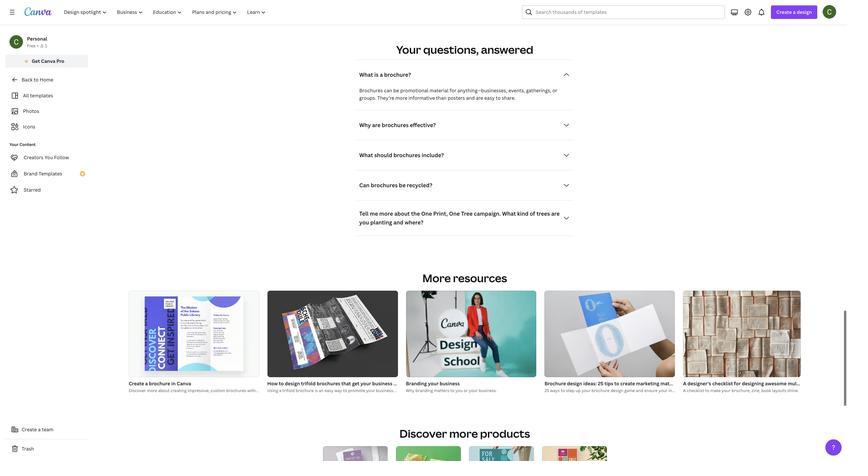 Task type: vqa. For each thing, say whether or not it's contained in the screenshot.


Task type: describe. For each thing, give the bounding box(es) containing it.
creating
[[171, 388, 187, 394]]

are inside tell me more about the one print, one tree campaign. what kind of trees are you planting and where?
[[552, 210, 560, 217]]

or inside branding your business why branding matters to you or your business.
[[464, 388, 468, 394]]

is
[[374, 71, 379, 78]]

1 that from the left
[[342, 380, 351, 387]]

why are brochures effective?
[[359, 121, 436, 129]]

creators you follow link
[[5, 151, 88, 164]]

brand
[[24, 171, 37, 177]]

create
[[621, 380, 635, 387]]

are inside brochures can be promotional material for anything—businesses, events, gatherings, or groups. they're more informative than posters and are easy to share.
[[476, 95, 483, 101]]

in
[[171, 380, 176, 387]]

noticed
[[394, 380, 411, 387]]

ensure
[[645, 388, 658, 394]]

brochure inside brochure design ideas: 25 tips to create marketing materials that sell 25 ways to step up your brochure design game and ensure your information will be shared.
[[592, 388, 610, 394]]

of
[[530, 210, 535, 217]]

tips
[[605, 380, 614, 387]]

create a team button
[[5, 423, 88, 437]]

groups.
[[359, 95, 376, 101]]

home
[[40, 76, 53, 83]]

your right up
[[582, 388, 591, 394]]

free •
[[27, 43, 39, 49]]

back to home link
[[5, 73, 88, 87]]

be for recycled?
[[399, 182, 406, 189]]

pro
[[56, 58, 64, 64]]

informative
[[409, 95, 435, 101]]

events,
[[509, 87, 525, 94]]

create for create a design
[[777, 9, 792, 15]]

creators
[[24, 154, 43, 161]]

flyers image
[[396, 446, 461, 461]]

business.
[[479, 388, 497, 394]]

creators you follow
[[24, 154, 69, 161]]

to left step in the right of the page
[[561, 388, 565, 394]]

brochures left effective?
[[382, 121, 409, 129]]

templates
[[30, 92, 53, 99]]

game
[[625, 388, 635, 394]]

•
[[37, 43, 39, 49]]

matters
[[434, 388, 450, 394]]

create for create a brochure in canva discover more about creating impressive, custom brochures with canva.
[[129, 380, 144, 387]]

back
[[22, 76, 33, 83]]

a designer's checklist for designing awesome multi-page layouts a checklist to make your brochure, zine, book layouts shine.
[[683, 380, 831, 394]]

brochure design ideas: 25 tips to create marketing materials that sell link
[[545, 380, 702, 388]]

about inside create a brochure in canva discover more about creating impressive, custom brochures with canva.
[[158, 388, 170, 394]]

recycled?
[[407, 182, 433, 189]]

designing
[[742, 380, 764, 387]]

brochures
[[359, 87, 383, 94]]

back to home
[[22, 76, 53, 83]]

canva.
[[257, 388, 270, 394]]

a for create a design
[[793, 9, 796, 15]]

can brochures be recycled?
[[359, 182, 433, 189]]

yard signs image
[[469, 446, 534, 461]]

more inside tell me more about the one print, one tree campaign. what kind of trees are you planting and where?
[[379, 210, 393, 217]]

1
[[45, 43, 47, 49]]

be for promotional
[[394, 87, 399, 94]]

photos link
[[9, 105, 84, 118]]

brochure inside create a brochure in canva discover more about creating impressive, custom brochures with canva.
[[149, 380, 170, 387]]

create a design
[[777, 9, 812, 15]]

create a brochure in canva link
[[129, 380, 259, 388]]

a for create a brochure in canva discover more about creating impressive, custom brochures with canva.
[[145, 380, 148, 387]]

christina overa image
[[823, 5, 837, 19]]

how to design trifold brochures that get your business noticed image
[[267, 291, 398, 377]]

your down branding your business link
[[469, 388, 478, 394]]

create a design button
[[771, 5, 818, 19]]

top level navigation element
[[60, 5, 272, 19]]

what should brochures include? button
[[357, 148, 573, 162]]

branding your business image
[[406, 291, 537, 377]]

brochures right can
[[371, 182, 398, 189]]

design down brochure design ideas: 25 tips to create marketing materials that sell link
[[611, 388, 624, 394]]

design left trifold
[[285, 380, 300, 387]]

how to design and print your brochure image
[[435, 0, 692, 10]]

create for create a team
[[22, 427, 37, 433]]

tree
[[461, 210, 473, 217]]

brochures right trifold
[[317, 380, 340, 387]]

get
[[352, 380, 360, 387]]

and inside tell me more about the one print, one tree campaign. what kind of trees are you planting and where?
[[394, 219, 404, 226]]

that inside brochure design ideas: 25 tips to create marketing materials that sell 25 ways to step up your brochure design game and ensure your information will be shared.
[[683, 380, 693, 387]]

your for your content
[[9, 142, 19, 148]]

answered
[[481, 42, 534, 57]]

all
[[23, 92, 29, 99]]

get canva pro button
[[5, 55, 88, 68]]

brochures right should
[[394, 151, 421, 159]]

your up matters
[[428, 380, 439, 387]]

what is a brochure?
[[359, 71, 411, 78]]

than
[[436, 95, 447, 101]]

me
[[370, 210, 378, 217]]

a designer's checklist for designing awesome multi-page layouts link
[[683, 380, 831, 388]]

or inside brochures can be promotional material for anything—businesses, events, gatherings, or groups. they're more informative than posters and are easy to share.
[[553, 87, 558, 94]]

brand templates
[[24, 171, 62, 177]]

banners image
[[542, 446, 607, 461]]

kind
[[517, 210, 529, 217]]

campaign.
[[474, 210, 501, 217]]

for inside a designer's checklist for designing awesome multi-page layouts a checklist to make your brochure, zine, book layouts shine.
[[734, 380, 741, 387]]

promotional
[[400, 87, 429, 94]]

what is a brochure? button
[[357, 68, 573, 81]]

icons
[[23, 123, 35, 130]]

share.
[[502, 95, 516, 101]]

1 horizontal spatial layouts
[[814, 380, 831, 387]]

what for what should brochures include?
[[359, 151, 373, 159]]

multi-
[[788, 380, 802, 387]]

page
[[802, 380, 813, 387]]

effective?
[[410, 121, 436, 129]]

your inside a designer's checklist for designing awesome multi-page layouts a checklist to make your brochure, zine, book layouts shine.
[[722, 388, 731, 394]]

to inside a designer's checklist for designing awesome multi-page layouts a checklist to make your brochure, zine, book layouts shine.
[[706, 388, 710, 394]]

more inside brochures can be promotional material for anything—businesses, events, gatherings, or groups. they're more informative than posters and are easy to share.
[[396, 95, 408, 101]]

can
[[384, 87, 392, 94]]

branding
[[416, 388, 433, 394]]

trifold
[[301, 380, 316, 387]]

brochure?
[[384, 71, 411, 78]]

and inside brochures can be promotional material for anything—businesses, events, gatherings, or groups. they're more informative than posters and are easy to share.
[[466, 95, 475, 101]]

more inside create a brochure in canva discover more about creating impressive, custom brochures with canva.
[[147, 388, 157, 394]]

designer's
[[688, 380, 712, 387]]

about inside tell me more about the one print, one tree campaign. what kind of trees are you planting and where?
[[395, 210, 410, 217]]

discover inside create a brochure in canva discover more about creating impressive, custom brochures with canva.
[[129, 388, 146, 394]]

create a team
[[22, 427, 53, 433]]

to right the back
[[34, 76, 39, 83]]

more
[[423, 271, 451, 285]]

rack cards image
[[323, 447, 388, 461]]

shared.
[[706, 388, 721, 394]]

brochure,
[[732, 388, 751, 394]]

1 a from the top
[[683, 380, 687, 387]]

trees
[[537, 210, 550, 217]]

be inside brochure design ideas: 25 tips to create marketing materials that sell 25 ways to step up your brochure design game and ensure your information will be shared.
[[701, 388, 705, 394]]

and inside brochure design ideas: 25 tips to create marketing materials that sell 25 ways to step up your brochure design game and ensure your information will be shared.
[[636, 388, 644, 394]]

material
[[430, 87, 449, 94]]

products
[[480, 426, 530, 441]]



Task type: locate. For each thing, give the bounding box(es) containing it.
brochures inside create a brochure in canva discover more about creating impressive, custom brochures with canva.
[[226, 388, 246, 394]]

0 vertical spatial why
[[359, 121, 371, 129]]

to inside branding your business why branding matters to you or your business.
[[451, 388, 455, 394]]

checklist up make
[[713, 380, 733, 387]]

0 vertical spatial about
[[395, 210, 410, 217]]

impressive,
[[188, 388, 210, 394]]

1 horizontal spatial business
[[440, 380, 460, 387]]

create inside dropdown button
[[777, 9, 792, 15]]

for up posters on the top of the page
[[450, 87, 457, 94]]

1 vertical spatial your
[[9, 142, 19, 148]]

1 vertical spatial why
[[406, 388, 415, 394]]

be
[[394, 87, 399, 94], [399, 182, 406, 189], [701, 388, 705, 394]]

tell me more about the one print, one tree campaign. what kind of trees are you planting and where?
[[359, 210, 560, 226]]

canva left pro
[[41, 58, 55, 64]]

business up matters
[[440, 380, 460, 387]]

canva inside button
[[41, 58, 55, 64]]

include?
[[422, 151, 444, 159]]

be inside dropdown button
[[399, 182, 406, 189]]

1 horizontal spatial that
[[683, 380, 693, 387]]

brochure down 'tips'
[[592, 388, 610, 394]]

your questions, answered
[[396, 42, 534, 57]]

or down branding your business link
[[464, 388, 468, 394]]

why inside branding your business why branding matters to you or your business.
[[406, 388, 415, 394]]

how to design trifold brochures that get your business noticed link
[[267, 380, 411, 388]]

to inside brochures can be promotional material for anything—businesses, events, gatherings, or groups. they're more informative than posters and are easy to share.
[[496, 95, 501, 101]]

and left "where?"
[[394, 219, 404, 226]]

1 horizontal spatial about
[[395, 210, 410, 217]]

0 vertical spatial your
[[396, 42, 421, 57]]

0 vertical spatial brochure
[[149, 380, 170, 387]]

2 vertical spatial be
[[701, 388, 705, 394]]

0 horizontal spatial canva
[[41, 58, 55, 64]]

0 vertical spatial are
[[476, 95, 483, 101]]

be inside brochures can be promotional material for anything—businesses, events, gatherings, or groups. they're more informative than posters and are easy to share.
[[394, 87, 399, 94]]

1 horizontal spatial and
[[466, 95, 475, 101]]

0 vertical spatial you
[[359, 219, 369, 226]]

a designer's checklist for designing awesome multi-page layouts image
[[677, 291, 807, 377]]

trash link
[[5, 443, 88, 456]]

2 a from the top
[[683, 388, 686, 394]]

your
[[396, 42, 421, 57], [9, 142, 19, 148]]

brochure design ideas: 25 tips to create marketing materials that sell 25 ways to step up your brochure design game and ensure your information will be shared.
[[545, 380, 721, 394]]

your up brochure?
[[396, 42, 421, 57]]

that left sell
[[683, 380, 693, 387]]

posters
[[448, 95, 465, 101]]

one right the the
[[421, 210, 432, 217]]

what inside what should brochures include? dropdown button
[[359, 151, 373, 159]]

0 vertical spatial canva
[[41, 58, 55, 64]]

ideas:
[[584, 380, 597, 387]]

1 horizontal spatial why
[[406, 388, 415, 394]]

0 vertical spatial layouts
[[814, 380, 831, 387]]

book
[[762, 388, 771, 394]]

2 vertical spatial are
[[552, 210, 560, 217]]

0 horizontal spatial why
[[359, 121, 371, 129]]

team
[[42, 427, 53, 433]]

0 horizontal spatial one
[[421, 210, 432, 217]]

how to design trifold brochures that get your business noticed
[[267, 380, 411, 387]]

canva inside create a brochure in canva discover more about creating impressive, custom brochures with canva.
[[177, 380, 191, 387]]

can
[[359, 182, 370, 189]]

brochure
[[545, 380, 566, 387]]

what inside what is a brochure? dropdown button
[[359, 71, 373, 78]]

about left the the
[[395, 210, 410, 217]]

brand templates link
[[5, 167, 88, 181]]

1 vertical spatial you
[[456, 388, 463, 394]]

you down branding your business link
[[456, 388, 463, 394]]

anything—businesses,
[[458, 87, 508, 94]]

design
[[797, 9, 812, 15], [285, 380, 300, 387], [567, 380, 582, 387], [611, 388, 624, 394]]

and down anything—businesses,
[[466, 95, 475, 101]]

your down materials
[[659, 388, 668, 394]]

0 horizontal spatial you
[[359, 219, 369, 226]]

about left the creating
[[158, 388, 170, 394]]

1 horizontal spatial one
[[449, 210, 460, 217]]

design left christina overa image
[[797, 9, 812, 15]]

content
[[19, 142, 36, 148]]

questions,
[[423, 42, 479, 57]]

custom
[[211, 388, 225, 394]]

0 horizontal spatial for
[[450, 87, 457, 94]]

for
[[450, 87, 457, 94], [734, 380, 741, 387]]

what
[[359, 71, 373, 78], [359, 151, 373, 159], [502, 210, 516, 217]]

are down anything—businesses,
[[476, 95, 483, 101]]

photos
[[23, 108, 39, 114]]

0 vertical spatial and
[[466, 95, 475, 101]]

0 vertical spatial be
[[394, 87, 399, 94]]

25
[[598, 380, 604, 387], [545, 388, 549, 394]]

1 horizontal spatial are
[[476, 95, 483, 101]]

brochures can be promotional material for anything—businesses, events, gatherings, or groups. they're more informative than posters and are easy to share.
[[359, 87, 558, 101]]

about
[[395, 210, 410, 217], [158, 388, 170, 394]]

for inside brochures can be promotional material for anything—businesses, events, gatherings, or groups. they're more informative than posters and are easy to share.
[[450, 87, 457, 94]]

layouts
[[814, 380, 831, 387], [772, 388, 787, 394]]

all templates
[[23, 92, 53, 99]]

layouts down awesome
[[772, 388, 787, 394]]

that
[[342, 380, 351, 387], [683, 380, 693, 387]]

tell
[[359, 210, 369, 217]]

1 horizontal spatial you
[[456, 388, 463, 394]]

1 vertical spatial what
[[359, 151, 373, 159]]

business left "noticed" in the bottom of the page
[[372, 380, 393, 387]]

a
[[793, 9, 796, 15], [380, 71, 383, 78], [145, 380, 148, 387], [38, 427, 41, 433]]

your for your questions, answered
[[396, 42, 421, 57]]

to right easy
[[496, 95, 501, 101]]

how
[[267, 380, 278, 387]]

will
[[693, 388, 700, 394]]

or right gatherings,
[[553, 87, 558, 94]]

the
[[411, 210, 420, 217]]

0 horizontal spatial layouts
[[772, 388, 787, 394]]

layouts right the 'page'
[[814, 380, 831, 387]]

why are brochures effective? button
[[357, 118, 573, 132]]

should
[[374, 151, 392, 159]]

0 horizontal spatial and
[[394, 219, 404, 226]]

tell me more about the one print, one tree campaign. what kind of trees are you planting and where? button
[[357, 209, 573, 228]]

starred link
[[5, 183, 88, 197]]

checklist
[[713, 380, 733, 387], [687, 388, 705, 394]]

what left is
[[359, 71, 373, 78]]

business inside branding your business why branding matters to you or your business.
[[440, 380, 460, 387]]

1 vertical spatial discover
[[400, 426, 447, 441]]

icons link
[[9, 120, 84, 133]]

a left will
[[683, 388, 686, 394]]

and
[[466, 95, 475, 101], [394, 219, 404, 226], [636, 388, 644, 394]]

1 vertical spatial 25
[[545, 388, 549, 394]]

1 vertical spatial create
[[129, 380, 144, 387]]

why inside dropdown button
[[359, 121, 371, 129]]

1 vertical spatial or
[[464, 388, 468, 394]]

2 business from the left
[[440, 380, 460, 387]]

0 vertical spatial what
[[359, 71, 373, 78]]

free
[[27, 43, 36, 49]]

are down groups.
[[372, 121, 381, 129]]

can brochures be recycled? button
[[357, 178, 573, 192]]

one left the tree
[[449, 210, 460, 217]]

templates
[[39, 171, 62, 177]]

and right game
[[636, 388, 644, 394]]

0 horizontal spatial create
[[22, 427, 37, 433]]

checklist down sell
[[687, 388, 705, 394]]

create inside create a brochure in canva discover more about creating impressive, custom brochures with canva.
[[129, 380, 144, 387]]

make
[[711, 388, 721, 394]]

planting
[[371, 219, 392, 226]]

1 vertical spatial and
[[394, 219, 404, 226]]

you down tell
[[359, 219, 369, 226]]

personal
[[27, 36, 47, 42]]

a inside button
[[38, 427, 41, 433]]

brochures left with
[[226, 388, 246, 394]]

what should brochures include?
[[359, 151, 444, 159]]

more
[[396, 95, 408, 101], [379, 210, 393, 217], [147, 388, 157, 394], [450, 426, 478, 441]]

what left the kind
[[502, 210, 516, 217]]

2 vertical spatial what
[[502, 210, 516, 217]]

canva up the creating
[[177, 380, 191, 387]]

why down groups.
[[359, 121, 371, 129]]

25 left ways
[[545, 388, 549, 394]]

zine,
[[752, 388, 761, 394]]

1 horizontal spatial canva
[[177, 380, 191, 387]]

what inside tell me more about the one print, one tree campaign. what kind of trees are you planting and where?
[[502, 210, 516, 217]]

1 vertical spatial about
[[158, 388, 170, 394]]

0 horizontal spatial about
[[158, 388, 170, 394]]

that left get at bottom
[[342, 380, 351, 387]]

step
[[566, 388, 575, 394]]

what for what is a brochure?
[[359, 71, 373, 78]]

1 business from the left
[[372, 380, 393, 387]]

1 vertical spatial are
[[372, 121, 381, 129]]

create a brochure in canva discover more about creating impressive, custom brochures with canva.
[[129, 380, 270, 394]]

your right make
[[722, 388, 731, 394]]

print,
[[433, 210, 448, 217]]

are
[[476, 95, 483, 101], [372, 121, 381, 129], [552, 210, 560, 217]]

you inside branding your business why branding matters to you or your business.
[[456, 388, 463, 394]]

1 horizontal spatial or
[[553, 87, 558, 94]]

1 vertical spatial be
[[399, 182, 406, 189]]

your left content on the left top of page
[[9, 142, 19, 148]]

1 vertical spatial brochure
[[592, 388, 610, 394]]

0 horizontal spatial business
[[372, 380, 393, 387]]

0 vertical spatial or
[[553, 87, 558, 94]]

1 horizontal spatial 25
[[598, 380, 604, 387]]

0 horizontal spatial your
[[9, 142, 19, 148]]

1 horizontal spatial discover
[[400, 426, 447, 441]]

brochure design ideas: 25 tips to create marketing materials that sell image
[[545, 291, 675, 377]]

0 vertical spatial discover
[[129, 388, 146, 394]]

2 one from the left
[[449, 210, 460, 217]]

0 vertical spatial 25
[[598, 380, 604, 387]]

1 vertical spatial checklist
[[687, 388, 705, 394]]

1 vertical spatial canva
[[177, 380, 191, 387]]

1 vertical spatial layouts
[[772, 388, 787, 394]]

your right get at bottom
[[361, 380, 371, 387]]

0 horizontal spatial discover
[[129, 388, 146, 394]]

25 left 'tips'
[[598, 380, 604, 387]]

0 horizontal spatial are
[[372, 121, 381, 129]]

more resources
[[423, 271, 507, 285]]

up
[[576, 388, 581, 394]]

you inside tell me more about the one print, one tree campaign. what kind of trees are you planting and where?
[[359, 219, 369, 226]]

to left make
[[706, 388, 710, 394]]

ways
[[550, 388, 560, 394]]

0 vertical spatial checklist
[[713, 380, 733, 387]]

0 horizontal spatial or
[[464, 388, 468, 394]]

Search search field
[[536, 6, 721, 19]]

materials
[[661, 380, 682, 387]]

starred
[[24, 187, 41, 193]]

for up brochure,
[[734, 380, 741, 387]]

to right 'tips'
[[615, 380, 620, 387]]

1 vertical spatial for
[[734, 380, 741, 387]]

design up up
[[567, 380, 582, 387]]

2 that from the left
[[683, 380, 693, 387]]

create inside button
[[22, 427, 37, 433]]

to right matters
[[451, 388, 455, 394]]

0 horizontal spatial 25
[[545, 388, 549, 394]]

get
[[32, 58, 40, 64]]

1 horizontal spatial brochure
[[592, 388, 610, 394]]

branding your business link
[[406, 380, 537, 388]]

0 horizontal spatial that
[[342, 380, 351, 387]]

create a brochure in canva image
[[129, 291, 259, 377]]

2 horizontal spatial create
[[777, 9, 792, 15]]

1 horizontal spatial checklist
[[713, 380, 733, 387]]

what left should
[[359, 151, 373, 159]]

1 horizontal spatial your
[[396, 42, 421, 57]]

2 horizontal spatial are
[[552, 210, 560, 217]]

be right the can
[[394, 87, 399, 94]]

resources
[[453, 271, 507, 285]]

2 horizontal spatial and
[[636, 388, 644, 394]]

1 horizontal spatial create
[[129, 380, 144, 387]]

0 horizontal spatial brochure
[[149, 380, 170, 387]]

all templates link
[[9, 89, 84, 102]]

0 horizontal spatial checklist
[[687, 388, 705, 394]]

be left the "recycled?"
[[399, 182, 406, 189]]

0 vertical spatial for
[[450, 87, 457, 94]]

be right will
[[701, 388, 705, 394]]

1 one from the left
[[421, 210, 432, 217]]

or
[[553, 87, 558, 94], [464, 388, 468, 394]]

0 vertical spatial a
[[683, 380, 687, 387]]

a for create a team
[[38, 427, 41, 433]]

awesome
[[765, 380, 787, 387]]

you
[[45, 154, 53, 161]]

0 vertical spatial create
[[777, 9, 792, 15]]

information
[[669, 388, 692, 394]]

design inside dropdown button
[[797, 9, 812, 15]]

to right how
[[279, 380, 284, 387]]

shine.
[[788, 388, 799, 394]]

2 vertical spatial and
[[636, 388, 644, 394]]

None search field
[[522, 5, 725, 19]]

why down the branding
[[406, 388, 415, 394]]

brochure left the in
[[149, 380, 170, 387]]

are right 'trees'
[[552, 210, 560, 217]]

a inside create a brochure in canva discover more about creating impressive, custom brochures with canva.
[[145, 380, 148, 387]]

1 horizontal spatial for
[[734, 380, 741, 387]]

2 vertical spatial create
[[22, 427, 37, 433]]

a up information
[[683, 380, 687, 387]]

1 vertical spatial a
[[683, 388, 686, 394]]

branding your business why branding matters to you or your business.
[[406, 380, 497, 394]]



